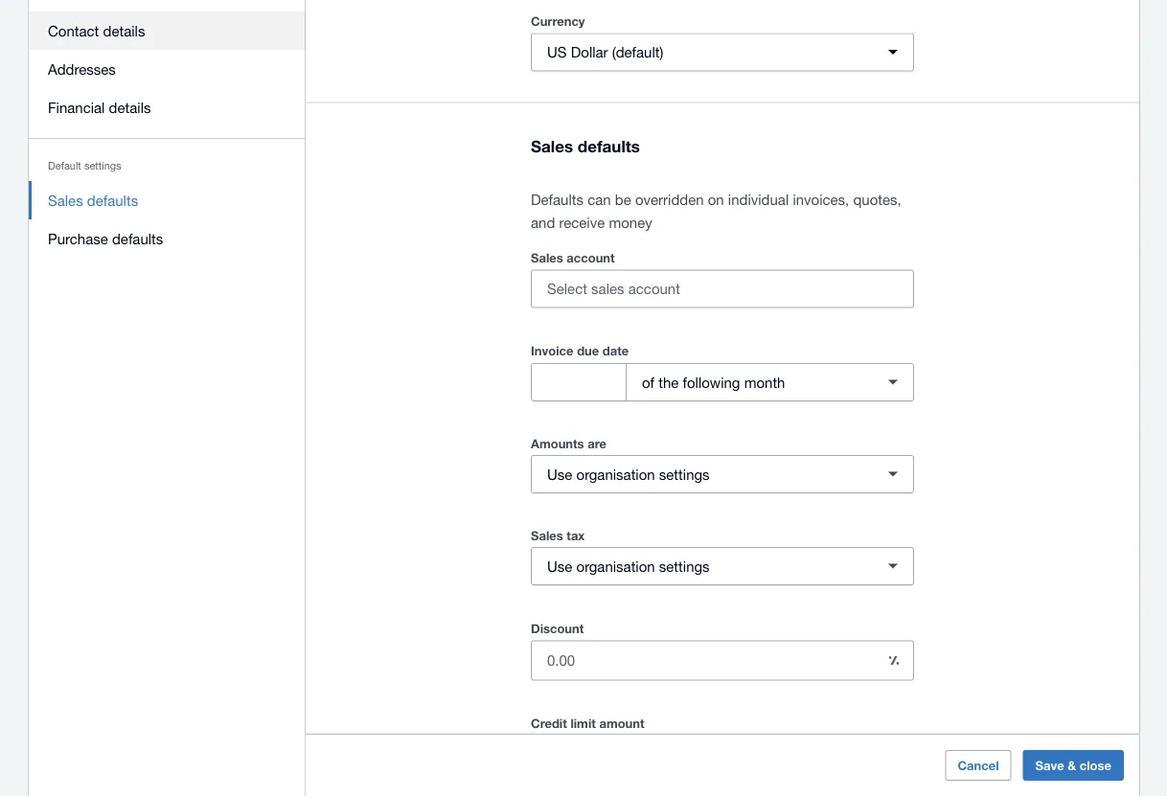 Task type: describe. For each thing, give the bounding box(es) containing it.
credit limit amount
[[531, 716, 645, 731]]

invoice due date group
[[531, 363, 914, 401]]

0 horizontal spatial sales defaults
[[48, 192, 138, 208]]

settings for sales tax
[[659, 558, 710, 575]]

financial
[[48, 99, 105, 116]]

cancel
[[958, 758, 999, 773]]

0 vertical spatial defaults
[[578, 136, 640, 155]]

purchase
[[48, 230, 108, 247]]

save
[[1036, 758, 1065, 773]]

settings inside menu
[[84, 160, 121, 172]]

defaults for purchase defaults link
[[112, 230, 163, 247]]

contact details link
[[29, 12, 306, 50]]

details for contact details
[[103, 22, 145, 39]]

sales left tax
[[531, 528, 563, 543]]

organisation for are
[[577, 466, 655, 482]]

following
[[683, 374, 740, 390]]

amounts are
[[531, 436, 607, 451]]

(default)
[[612, 44, 664, 61]]

close
[[1080, 758, 1112, 773]]

settings for amounts are
[[659, 466, 710, 482]]

contact details
[[48, 22, 145, 39]]

organisation for tax
[[577, 558, 655, 575]]

receive
[[559, 214, 605, 230]]

defaults can be overridden on individual invoices, quotes, and receive money
[[531, 191, 902, 230]]

of the following month button
[[626, 363, 914, 401]]

use for amounts
[[547, 466, 573, 482]]

us dollar (default)
[[547, 44, 664, 61]]

invoice due date
[[531, 344, 629, 358]]

discount
[[531, 621, 584, 636]]

sales inside menu
[[48, 192, 83, 208]]

sales account
[[531, 250, 615, 265]]

account
[[567, 250, 615, 265]]

quotes,
[[853, 191, 902, 207]]

individual
[[728, 191, 789, 207]]

the
[[659, 374, 679, 390]]

save & close button
[[1023, 751, 1124, 781]]

purchase defaults
[[48, 230, 163, 247]]

month
[[744, 374, 785, 390]]

contact
[[48, 22, 99, 39]]

Discount number field
[[532, 643, 875, 679]]

and
[[531, 214, 555, 230]]



Task type: vqa. For each thing, say whether or not it's contained in the screenshot.
Sales tax
yes



Task type: locate. For each thing, give the bounding box(es) containing it.
2 use from the top
[[547, 558, 573, 575]]

menu
[[29, 0, 306, 269]]

use down "sales tax"
[[547, 558, 573, 575]]

none number field inside invoice due date group
[[532, 364, 626, 401]]

1 organisation from the top
[[577, 466, 655, 482]]

defaults up purchase defaults
[[87, 192, 138, 208]]

2 organisation from the top
[[577, 558, 655, 575]]

due
[[577, 344, 599, 358]]

sales defaults up can
[[531, 136, 640, 155]]

1 vertical spatial use organisation settings
[[547, 558, 710, 575]]

2 vertical spatial settings
[[659, 558, 710, 575]]

sales up defaults
[[531, 136, 573, 155]]

default
[[48, 160, 81, 172]]

use organisation settings button for sales tax
[[531, 547, 914, 586]]

defaults
[[578, 136, 640, 155], [87, 192, 138, 208], [112, 230, 163, 247]]

credit
[[531, 716, 567, 731]]

addresses link
[[29, 50, 306, 88]]

1 vertical spatial use
[[547, 558, 573, 575]]

details
[[103, 22, 145, 39], [109, 99, 151, 116]]

defaults for sales defaults link
[[87, 192, 138, 208]]

organisation down "are"
[[577, 466, 655, 482]]

details for financial details
[[109, 99, 151, 116]]

use down amounts
[[547, 466, 573, 482]]

organisation down tax
[[577, 558, 655, 575]]

1 vertical spatial defaults
[[87, 192, 138, 208]]

0 vertical spatial organisation
[[577, 466, 655, 482]]

invoices,
[[793, 191, 850, 207]]

limit
[[571, 716, 596, 731]]

0 vertical spatial sales defaults
[[531, 136, 640, 155]]

of the following month
[[642, 374, 785, 390]]

0 vertical spatial use organisation settings button
[[531, 455, 914, 494]]

2 vertical spatial defaults
[[112, 230, 163, 247]]

1 use from the top
[[547, 466, 573, 482]]

sales defaults
[[531, 136, 640, 155], [48, 192, 138, 208]]

&
[[1068, 758, 1077, 773]]

money
[[609, 214, 652, 230]]

None number field
[[532, 364, 626, 401]]

details right contact
[[103, 22, 145, 39]]

sales defaults down default settings
[[48, 192, 138, 208]]

amounts
[[531, 436, 584, 451]]

invoice
[[531, 344, 574, 358]]

use organisation settings down tax
[[547, 558, 710, 575]]

1 vertical spatial use organisation settings button
[[531, 547, 914, 586]]

sales down and
[[531, 250, 563, 265]]

defaults up can
[[578, 136, 640, 155]]

sales
[[531, 136, 573, 155], [48, 192, 83, 208], [531, 250, 563, 265], [531, 528, 563, 543]]

on
[[708, 191, 724, 207]]

are
[[588, 436, 607, 451]]

1 use organisation settings from the top
[[547, 466, 710, 482]]

purchase defaults link
[[29, 219, 306, 258]]

us
[[547, 44, 567, 61]]

amount
[[599, 716, 645, 731]]

currency
[[531, 14, 585, 28]]

menu containing contact details
[[29, 0, 306, 269]]

1 vertical spatial organisation
[[577, 558, 655, 575]]

dollar
[[571, 44, 608, 61]]

0 vertical spatial use
[[547, 466, 573, 482]]

use organisation settings button for amounts are
[[531, 455, 914, 494]]

1 vertical spatial details
[[109, 99, 151, 116]]

financial details
[[48, 99, 151, 116]]

financial details link
[[29, 88, 306, 127]]

sales tax
[[531, 528, 585, 543]]

overridden
[[635, 191, 704, 207]]

addresses
[[48, 60, 116, 77]]

0 vertical spatial details
[[103, 22, 145, 39]]

Sales account field
[[532, 271, 913, 307]]

1 horizontal spatial sales defaults
[[531, 136, 640, 155]]

Credit limit amount number field
[[532, 737, 913, 773]]

0 vertical spatial settings
[[84, 160, 121, 172]]

settings
[[84, 160, 121, 172], [659, 466, 710, 482], [659, 558, 710, 575]]

use
[[547, 466, 573, 482], [547, 558, 573, 575]]

2 use organisation settings button from the top
[[531, 547, 914, 586]]

can
[[588, 191, 611, 207]]

1 vertical spatial sales defaults
[[48, 192, 138, 208]]

sales defaults link
[[29, 181, 306, 219]]

2 use organisation settings from the top
[[547, 558, 710, 575]]

use organisation settings
[[547, 466, 710, 482], [547, 558, 710, 575]]

date
[[603, 344, 629, 358]]

default settings
[[48, 160, 121, 172]]

of
[[642, 374, 655, 390]]

sales down 'default'
[[48, 192, 83, 208]]

0 vertical spatial use organisation settings
[[547, 466, 710, 482]]

1 vertical spatial settings
[[659, 466, 710, 482]]

use for sales
[[547, 558, 573, 575]]

use organisation settings for tax
[[547, 558, 710, 575]]

use organisation settings button
[[531, 455, 914, 494], [531, 547, 914, 586]]

defaults
[[531, 191, 584, 207]]

defaults down sales defaults link
[[112, 230, 163, 247]]

1 use organisation settings button from the top
[[531, 455, 914, 494]]

details down addresses link
[[109, 99, 151, 116]]

tax
[[567, 528, 585, 543]]

use organisation settings down "are"
[[547, 466, 710, 482]]

use organisation settings for are
[[547, 466, 710, 482]]

cancel button
[[946, 751, 1012, 781]]

save & close
[[1036, 758, 1112, 773]]

be
[[615, 191, 631, 207]]

organisation
[[577, 466, 655, 482], [577, 558, 655, 575]]



